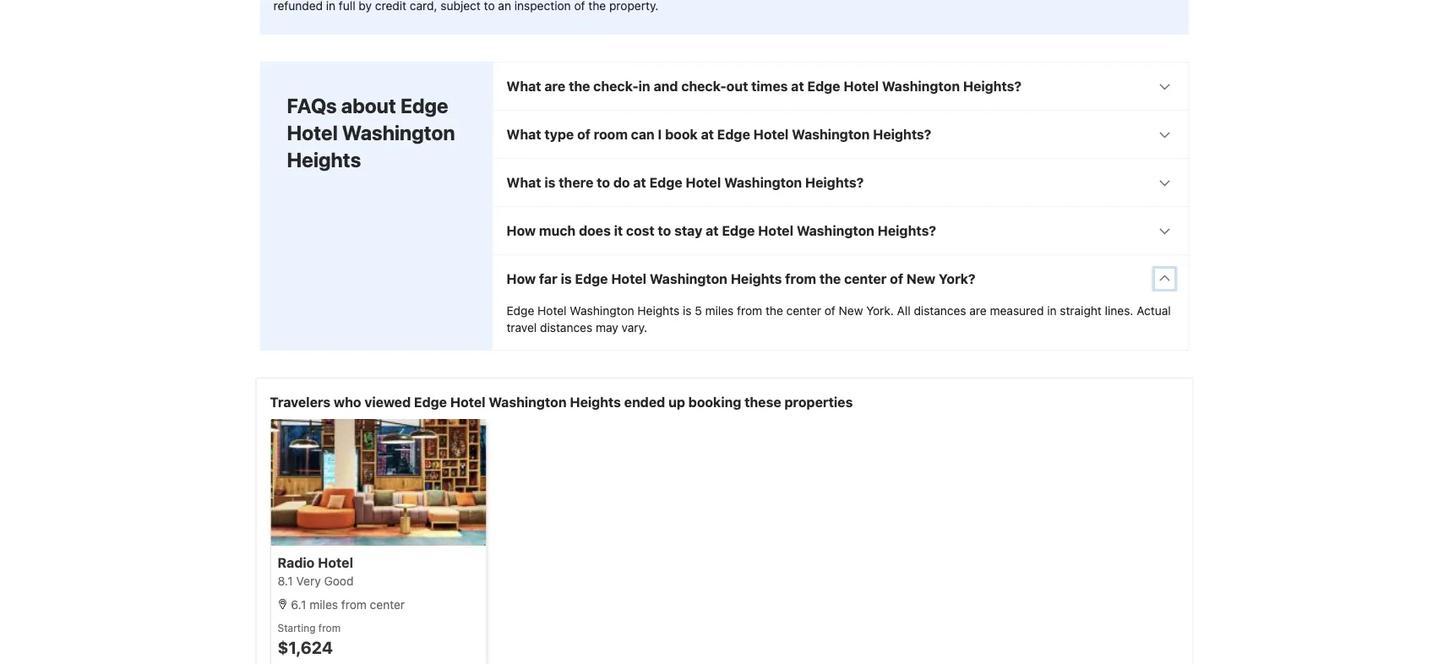 Task type: describe. For each thing, give the bounding box(es) containing it.
lines.
[[1105, 304, 1134, 318]]

1 check- from the left
[[594, 78, 639, 94]]

from inside dropdown button
[[785, 271, 817, 287]]

6.1 miles from center
[[288, 598, 405, 612]]

at right stay
[[706, 223, 719, 239]]

at right do
[[633, 175, 646, 191]]

0 vertical spatial the
[[569, 78, 590, 94]]

actual
[[1137, 304, 1171, 318]]

is inside how far is edge hotel washington heights from the center of new york? dropdown button
[[561, 271, 572, 287]]

how much does it cost to stay at edge hotel washington heights?
[[507, 223, 937, 239]]

cost
[[626, 223, 655, 239]]

0 vertical spatial to
[[597, 175, 610, 191]]

is inside 'what is there to do at edge hotel washington heights?' dropdown button
[[545, 175, 556, 191]]

good
[[324, 574, 354, 588]]

edge inside how far is edge hotel washington heights from the center of new york? dropdown button
[[575, 271, 608, 287]]

what are the check-in and check-out times at edge hotel washington heights?
[[507, 78, 1022, 94]]

radio hotel 8.1 very good
[[278, 555, 354, 588]]

what type of room can i book at edge hotel washington heights?
[[507, 126, 932, 142]]

what type of room can i book at edge hotel washington heights? button
[[493, 111, 1189, 158]]

starting
[[278, 622, 316, 634]]

the for hotel
[[820, 271, 841, 287]]

edge inside what are the check-in and check-out times at edge hotel washington heights? dropdown button
[[808, 78, 841, 94]]

new for york.
[[839, 304, 863, 318]]

how much does it cost to stay at edge hotel washington heights? button
[[493, 207, 1189, 254]]

are inside edge hotel washington heights is 5 miles from the center of new york. all distances are measured in straight lines. actual travel distances may vary.
[[970, 304, 987, 318]]

what is there to do at edge hotel washington heights?
[[507, 175, 864, 191]]

edge hotel washington heights is 5 miles from the center of new york. all distances are measured in straight lines. actual travel distances may vary.
[[507, 304, 1171, 335]]

room
[[594, 126, 628, 142]]

up
[[669, 394, 685, 410]]

edge inside faqs about edge hotel washington heights
[[401, 94, 449, 118]]

center for york.
[[787, 304, 822, 318]]

center for york?
[[845, 271, 887, 287]]

hotel inside edge hotel washington heights is 5 miles from the center of new york. all distances are measured in straight lines. actual travel distances may vary.
[[538, 304, 567, 318]]

vary.
[[622, 321, 648, 335]]

edge right viewed
[[414, 394, 447, 410]]

new for york?
[[907, 271, 936, 287]]

york?
[[939, 271, 976, 287]]

hotel inside 'what is there to do at edge hotel washington heights?' dropdown button
[[686, 175, 721, 191]]

edge inside "how much does it cost to stay at edge hotel washington heights?" dropdown button
[[722, 223, 755, 239]]

what for what are the check-in and check-out times at edge hotel washington heights?
[[507, 78, 541, 94]]

stay
[[675, 223, 703, 239]]

0 vertical spatial distances
[[914, 304, 967, 318]]

of inside dropdown button
[[577, 126, 591, 142]]

hotel inside radio hotel 8.1 very good
[[318, 555, 353, 571]]

0 horizontal spatial distances
[[540, 321, 593, 335]]

how for how much does it cost to stay at edge hotel washington heights?
[[507, 223, 536, 239]]

6.1
[[291, 598, 306, 612]]

accordion control element
[[492, 62, 1190, 351]]

what is there to do at edge hotel washington heights? button
[[493, 159, 1189, 206]]

washington inside edge hotel washington heights is 5 miles from the center of new york. all distances are measured in straight lines. actual travel distances may vary.
[[570, 304, 635, 318]]

how far is edge hotel washington heights from the center of new york? button
[[493, 255, 1189, 303]]

out
[[727, 78, 748, 94]]

type
[[545, 126, 574, 142]]

booking
[[689, 394, 742, 410]]



Task type: locate. For each thing, give the bounding box(es) containing it.
hotel up good
[[318, 555, 353, 571]]

0 horizontal spatial are
[[545, 78, 566, 94]]

is left the there on the top left of the page
[[545, 175, 556, 191]]

heights left ended
[[570, 394, 621, 410]]

of
[[577, 126, 591, 142], [890, 271, 904, 287], [825, 304, 836, 318]]

hotel down far
[[538, 304, 567, 318]]

1 vertical spatial are
[[970, 304, 987, 318]]

2 vertical spatial center
[[370, 598, 405, 612]]

hotel up stay
[[686, 175, 721, 191]]

0 horizontal spatial center
[[370, 598, 405, 612]]

can
[[631, 126, 655, 142]]

there
[[559, 175, 594, 191]]

0 vertical spatial center
[[845, 271, 887, 287]]

radio
[[278, 555, 315, 571]]

properties
[[785, 394, 853, 410]]

1 vertical spatial in
[[1048, 304, 1057, 318]]

what
[[507, 78, 541, 94], [507, 126, 541, 142], [507, 175, 541, 191]]

it
[[614, 223, 623, 239]]

new left 'york?'
[[907, 271, 936, 287]]

check- right and
[[682, 78, 727, 94]]

1 vertical spatial to
[[658, 223, 671, 239]]

0 vertical spatial miles
[[705, 304, 734, 318]]

who
[[334, 394, 361, 410]]

how far is edge hotel washington heights from the center of new york?
[[507, 271, 976, 287]]

2 horizontal spatial the
[[820, 271, 841, 287]]

how left much
[[507, 223, 536, 239]]

what inside what type of room can i book at edge hotel washington heights? dropdown button
[[507, 126, 541, 142]]

at inside dropdown button
[[791, 78, 804, 94]]

ended
[[624, 394, 666, 410]]

0 horizontal spatial miles
[[310, 598, 338, 612]]

$1,624
[[278, 637, 333, 657]]

is
[[545, 175, 556, 191], [561, 271, 572, 287], [683, 304, 692, 318]]

1 horizontal spatial check-
[[682, 78, 727, 94]]

how inside how far is edge hotel washington heights from the center of new york? dropdown button
[[507, 271, 536, 287]]

miles right 6.1
[[310, 598, 338, 612]]

washington inside faqs about edge hotel washington heights
[[342, 121, 455, 145]]

do
[[614, 175, 630, 191]]

1 vertical spatial of
[[890, 271, 904, 287]]

0 horizontal spatial check-
[[594, 78, 639, 94]]

miles right 5
[[705, 304, 734, 318]]

faqs about edge hotel washington heights
[[287, 94, 455, 172]]

3 what from the top
[[507, 175, 541, 191]]

distances
[[914, 304, 967, 318], [540, 321, 593, 335]]

0 horizontal spatial the
[[569, 78, 590, 94]]

heights inside faqs about edge hotel washington heights
[[287, 148, 361, 172]]

1 horizontal spatial is
[[561, 271, 572, 287]]

1 vertical spatial distances
[[540, 321, 593, 335]]

2 vertical spatial of
[[825, 304, 836, 318]]

1 horizontal spatial of
[[825, 304, 836, 318]]

hotel inside "how much does it cost to stay at edge hotel washington heights?" dropdown button
[[758, 223, 794, 239]]

in left and
[[639, 78, 651, 94]]

i
[[658, 126, 662, 142]]

edge inside 'what is there to do at edge hotel washington heights?' dropdown button
[[650, 175, 683, 191]]

from inside edge hotel washington heights is 5 miles from the center of new york. all distances are measured in straight lines. actual travel distances may vary.
[[737, 304, 763, 318]]

edge right far
[[575, 271, 608, 287]]

does
[[579, 223, 611, 239]]

hotel down faqs
[[287, 121, 338, 145]]

0 horizontal spatial new
[[839, 304, 863, 318]]

0 vertical spatial of
[[577, 126, 591, 142]]

what for what is there to do at edge hotel washington heights?
[[507, 175, 541, 191]]

new inside how far is edge hotel washington heights from the center of new york? dropdown button
[[907, 271, 936, 287]]

how left far
[[507, 271, 536, 287]]

much
[[539, 223, 576, 239]]

1 horizontal spatial new
[[907, 271, 936, 287]]

the down how far is edge hotel washington heights from the center of new york?
[[766, 304, 783, 318]]

edge up how far is edge hotel washington heights from the center of new york?
[[722, 223, 755, 239]]

heights down faqs
[[287, 148, 361, 172]]

new
[[907, 271, 936, 287], [839, 304, 863, 318]]

at right book
[[701, 126, 714, 142]]

are down 'york?'
[[970, 304, 987, 318]]

hotel
[[844, 78, 879, 94], [287, 121, 338, 145], [754, 126, 789, 142], [686, 175, 721, 191], [758, 223, 794, 239], [611, 271, 647, 287], [538, 304, 567, 318], [450, 394, 486, 410], [318, 555, 353, 571]]

edge inside what type of room can i book at edge hotel washington heights? dropdown button
[[717, 126, 751, 142]]

2 vertical spatial is
[[683, 304, 692, 318]]

heights down how much does it cost to stay at edge hotel washington heights?
[[731, 271, 782, 287]]

8.1 very
[[278, 574, 321, 588]]

2 vertical spatial the
[[766, 304, 783, 318]]

of up all
[[890, 271, 904, 287]]

may
[[596, 321, 619, 335]]

1 vertical spatial is
[[561, 271, 572, 287]]

0 horizontal spatial is
[[545, 175, 556, 191]]

travelers who viewed edge hotel washington heights ended up booking these properties
[[270, 394, 853, 410]]

2 horizontal spatial is
[[683, 304, 692, 318]]

2 vertical spatial what
[[507, 175, 541, 191]]

1 how from the top
[[507, 223, 536, 239]]

0 vertical spatial in
[[639, 78, 651, 94]]

0 vertical spatial new
[[907, 271, 936, 287]]

1 vertical spatial how
[[507, 271, 536, 287]]

what for what type of room can i book at edge hotel washington heights?
[[507, 126, 541, 142]]

faqs
[[287, 94, 337, 118]]

0 vertical spatial are
[[545, 78, 566, 94]]

of down how far is edge hotel washington heights from the center of new york? dropdown button on the top
[[825, 304, 836, 318]]

hotel up what type of room can i book at edge hotel washington heights? dropdown button
[[844, 78, 879, 94]]

how inside "how much does it cost to stay at edge hotel washington heights?" dropdown button
[[507, 223, 536, 239]]

1 horizontal spatial in
[[1048, 304, 1057, 318]]

1 vertical spatial new
[[839, 304, 863, 318]]

center inside dropdown button
[[845, 271, 887, 287]]

far
[[539, 271, 558, 287]]

1 vertical spatial what
[[507, 126, 541, 142]]

miles
[[705, 304, 734, 318], [310, 598, 338, 612]]

are
[[545, 78, 566, 94], [970, 304, 987, 318]]

at
[[791, 78, 804, 94], [701, 126, 714, 142], [633, 175, 646, 191], [706, 223, 719, 239]]

1 horizontal spatial are
[[970, 304, 987, 318]]

the for is
[[766, 304, 783, 318]]

hotel inside what type of room can i book at edge hotel washington heights? dropdown button
[[754, 126, 789, 142]]

new inside edge hotel washington heights is 5 miles from the center of new york. all distances are measured in straight lines. actual travel distances may vary.
[[839, 304, 863, 318]]

0 vertical spatial how
[[507, 223, 536, 239]]

from down 6.1 miles from center
[[319, 622, 341, 634]]

heights?
[[964, 78, 1022, 94], [873, 126, 932, 142], [806, 175, 864, 191], [878, 223, 937, 239]]

2 how from the top
[[507, 271, 536, 287]]

center inside edge hotel washington heights is 5 miles from the center of new york. all distances are measured in straight lines. actual travel distances may vary.
[[787, 304, 822, 318]]

heights inside dropdown button
[[731, 271, 782, 287]]

how
[[507, 223, 536, 239], [507, 271, 536, 287]]

what inside 'what is there to do at edge hotel washington heights?' dropdown button
[[507, 175, 541, 191]]

are up type
[[545, 78, 566, 94]]

0 vertical spatial is
[[545, 175, 556, 191]]

heights up vary.
[[638, 304, 680, 318]]

1 horizontal spatial distances
[[914, 304, 967, 318]]

1 horizontal spatial miles
[[705, 304, 734, 318]]

distances left may
[[540, 321, 593, 335]]

check- up the room
[[594, 78, 639, 94]]

to
[[597, 175, 610, 191], [658, 223, 671, 239]]

0 horizontal spatial in
[[639, 78, 651, 94]]

2 check- from the left
[[682, 78, 727, 94]]

edge right about
[[401, 94, 449, 118]]

from down how far is edge hotel washington heights from the center of new york?
[[737, 304, 763, 318]]

2 what from the top
[[507, 126, 541, 142]]

0 vertical spatial what
[[507, 78, 541, 94]]

hotel inside what are the check-in and check-out times at edge hotel washington heights? dropdown button
[[844, 78, 879, 94]]

hotel inside faqs about edge hotel washington heights
[[287, 121, 338, 145]]

travel
[[507, 321, 537, 335]]

at right the times
[[791, 78, 804, 94]]

are inside dropdown button
[[545, 78, 566, 94]]

times
[[752, 78, 788, 94]]

heights
[[287, 148, 361, 172], [731, 271, 782, 287], [638, 304, 680, 318], [570, 394, 621, 410]]

the
[[569, 78, 590, 94], [820, 271, 841, 287], [766, 304, 783, 318]]

in inside dropdown button
[[639, 78, 651, 94]]

heights inside edge hotel washington heights is 5 miles from the center of new york. all distances are measured in straight lines. actual travel distances may vary.
[[638, 304, 680, 318]]

to left stay
[[658, 223, 671, 239]]

1 vertical spatial miles
[[310, 598, 338, 612]]

is inside edge hotel washington heights is 5 miles from the center of new york. all distances are measured in straight lines. actual travel distances may vary.
[[683, 304, 692, 318]]

the up edge hotel washington heights is 5 miles from the center of new york. all distances are measured in straight lines. actual travel distances may vary.
[[820, 271, 841, 287]]

is left 5
[[683, 304, 692, 318]]

from
[[785, 271, 817, 287], [737, 304, 763, 318], [341, 598, 367, 612], [319, 622, 341, 634]]

is right far
[[561, 271, 572, 287]]

edge down "out"
[[717, 126, 751, 142]]

hotel up vary.
[[611, 271, 647, 287]]

of inside edge hotel washington heights is 5 miles from the center of new york. all distances are measured in straight lines. actual travel distances may vary.
[[825, 304, 836, 318]]

5
[[695, 304, 702, 318]]

hotel down the times
[[754, 126, 789, 142]]

and
[[654, 78, 678, 94]]

book
[[665, 126, 698, 142]]

the up type
[[569, 78, 590, 94]]

from up edge hotel washington heights is 5 miles from the center of new york. all distances are measured in straight lines. actual travel distances may vary.
[[785, 271, 817, 287]]

travelers
[[270, 394, 331, 410]]

heights? inside dropdown button
[[964, 78, 1022, 94]]

edge
[[808, 78, 841, 94], [401, 94, 449, 118], [717, 126, 751, 142], [650, 175, 683, 191], [722, 223, 755, 239], [575, 271, 608, 287], [507, 304, 535, 318], [414, 394, 447, 410]]

hotel up how far is edge hotel washington heights from the center of new york?
[[758, 223, 794, 239]]

1 vertical spatial the
[[820, 271, 841, 287]]

hotel inside how far is edge hotel washington heights from the center of new york? dropdown button
[[611, 271, 647, 287]]

of for 5
[[825, 304, 836, 318]]

1 vertical spatial center
[[787, 304, 822, 318]]

edge up what type of room can i book at edge hotel washington heights? dropdown button
[[808, 78, 841, 94]]

0 horizontal spatial to
[[597, 175, 610, 191]]

all
[[897, 304, 911, 318]]

distances down 'york?'
[[914, 304, 967, 318]]

what are the check-in and check-out times at edge hotel washington heights? button
[[493, 63, 1189, 110]]

hotel right viewed
[[450, 394, 486, 410]]

miles inside edge hotel washington heights is 5 miles from the center of new york. all distances are measured in straight lines. actual travel distances may vary.
[[705, 304, 734, 318]]

2 horizontal spatial center
[[845, 271, 887, 287]]

0 horizontal spatial of
[[577, 126, 591, 142]]

1 what from the top
[[507, 78, 541, 94]]

of inside dropdown button
[[890, 271, 904, 287]]

2 horizontal spatial of
[[890, 271, 904, 287]]

from inside starting from $1,624
[[319, 622, 341, 634]]

in left straight
[[1048, 304, 1057, 318]]

new left york.
[[839, 304, 863, 318]]

about
[[341, 94, 396, 118]]

in
[[639, 78, 651, 94], [1048, 304, 1057, 318]]

in inside edge hotel washington heights is 5 miles from the center of new york. all distances are measured in straight lines. actual travel distances may vary.
[[1048, 304, 1057, 318]]

how for how far is edge hotel washington heights from the center of new york?
[[507, 271, 536, 287]]

these
[[745, 394, 782, 410]]

what inside what are the check-in and check-out times at edge hotel washington heights? dropdown button
[[507, 78, 541, 94]]

viewed
[[365, 394, 411, 410]]

edge right do
[[650, 175, 683, 191]]

edge up travel
[[507, 304, 535, 318]]

1 horizontal spatial the
[[766, 304, 783, 318]]

from down good
[[341, 598, 367, 612]]

1 horizontal spatial center
[[787, 304, 822, 318]]

washington
[[882, 78, 960, 94], [342, 121, 455, 145], [792, 126, 870, 142], [724, 175, 802, 191], [797, 223, 875, 239], [650, 271, 728, 287], [570, 304, 635, 318], [489, 394, 567, 410]]

measured
[[990, 304, 1044, 318]]

edge inside edge hotel washington heights is 5 miles from the center of new york. all distances are measured in straight lines. actual travel distances may vary.
[[507, 304, 535, 318]]

straight
[[1060, 304, 1102, 318]]

check-
[[594, 78, 639, 94], [682, 78, 727, 94]]

the inside edge hotel washington heights is 5 miles from the center of new york. all distances are measured in straight lines. actual travel distances may vary.
[[766, 304, 783, 318]]

york.
[[867, 304, 894, 318]]

of right type
[[577, 126, 591, 142]]

starting from $1,624
[[278, 622, 341, 657]]

to left do
[[597, 175, 610, 191]]

center
[[845, 271, 887, 287], [787, 304, 822, 318], [370, 598, 405, 612]]

of for washington
[[890, 271, 904, 287]]

1 horizontal spatial to
[[658, 223, 671, 239]]



Task type: vqa. For each thing, say whether or not it's contained in the screenshot.
Cities LINK
no



